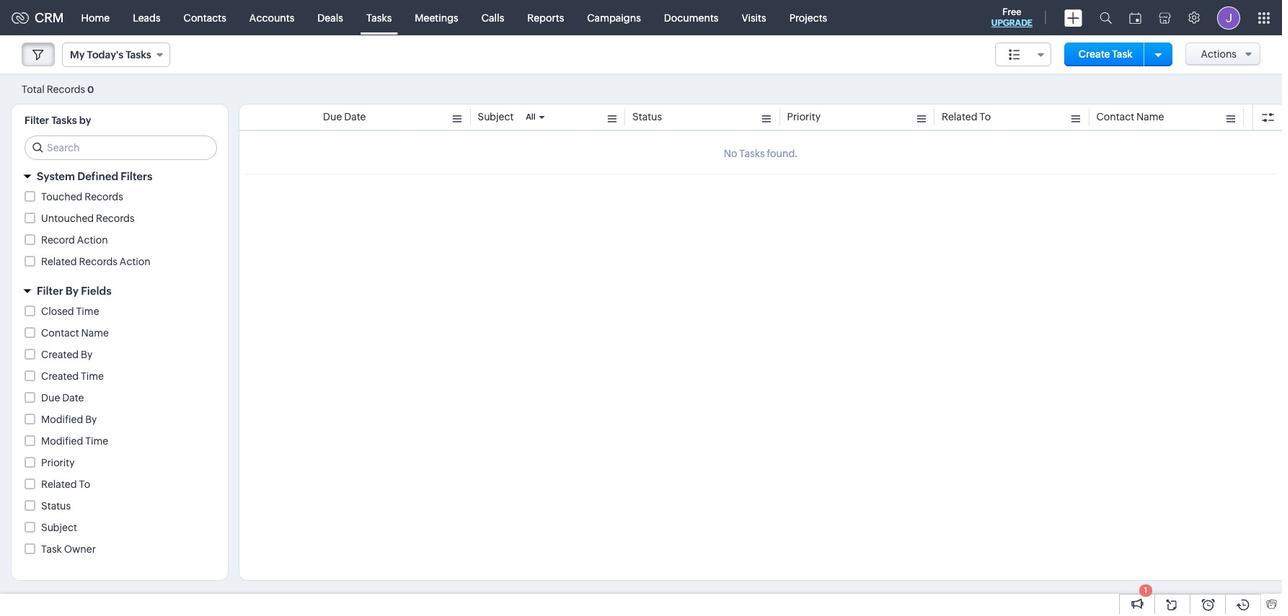 Task type: describe. For each thing, give the bounding box(es) containing it.
2 vertical spatial tasks
[[51, 115, 77, 126]]

1 horizontal spatial to
[[980, 111, 991, 123]]

my today's tasks
[[70, 49, 151, 61]]

free upgrade
[[992, 6, 1033, 28]]

calls
[[482, 12, 504, 23]]

filter for filter tasks by
[[25, 115, 49, 126]]

defined
[[77, 170, 118, 183]]

untouched
[[41, 213, 94, 224]]

calls link
[[470, 0, 516, 35]]

tasks inside field
[[126, 49, 151, 61]]

system defined filters
[[37, 170, 152, 183]]

today's
[[87, 49, 124, 61]]

home
[[81, 12, 110, 23]]

1 vertical spatial action
[[120, 256, 151, 268]]

related records action
[[41, 256, 151, 268]]

1 vertical spatial due
[[41, 392, 60, 404]]

by for created
[[81, 349, 93, 361]]

1 horizontal spatial status
[[633, 111, 662, 123]]

projects link
[[778, 0, 839, 35]]

My Today's Tasks field
[[62, 43, 170, 67]]

task owner
[[41, 544, 96, 555]]

Search text field
[[25, 136, 216, 159]]

free
[[1003, 6, 1022, 17]]

1 horizontal spatial priority
[[787, 111, 821, 123]]

record action
[[41, 234, 108, 246]]

0 vertical spatial date
[[344, 111, 366, 123]]

my
[[70, 49, 85, 61]]

fields
[[81, 285, 112, 297]]

create menu element
[[1056, 0, 1091, 35]]

projects
[[790, 12, 828, 23]]

accounts
[[249, 12, 295, 23]]

0 horizontal spatial contact name
[[41, 327, 109, 339]]

1 horizontal spatial contact name
[[1097, 111, 1165, 123]]

0 horizontal spatial related to
[[41, 479, 90, 491]]

task inside button
[[1113, 48, 1133, 60]]

total records 0
[[22, 83, 94, 95]]

system
[[37, 170, 75, 183]]

modified for modified by
[[41, 414, 83, 426]]

contacts link
[[172, 0, 238, 35]]

create task
[[1079, 48, 1133, 60]]

profile element
[[1209, 0, 1249, 35]]

accounts link
[[238, 0, 306, 35]]

created time
[[41, 371, 104, 382]]

documents link
[[653, 0, 730, 35]]

untouched records
[[41, 213, 135, 224]]

touched records
[[41, 191, 123, 203]]

1 horizontal spatial related to
[[942, 111, 991, 123]]

reports
[[528, 12, 564, 23]]

search image
[[1100, 12, 1112, 24]]

time for created time
[[81, 371, 104, 382]]

record
[[41, 234, 75, 246]]

crm
[[35, 10, 64, 25]]

search element
[[1091, 0, 1121, 35]]

documents
[[664, 12, 719, 23]]

deals link
[[306, 0, 355, 35]]

0 vertical spatial action
[[77, 234, 108, 246]]

calendar image
[[1130, 12, 1142, 23]]

records for related
[[79, 256, 118, 268]]



Task type: vqa. For each thing, say whether or not it's contained in the screenshot.
PRODUCTS
no



Task type: locate. For each thing, give the bounding box(es) containing it.
0 horizontal spatial name
[[81, 327, 109, 339]]

by
[[66, 285, 79, 297], [81, 349, 93, 361], [85, 414, 97, 426]]

tasks right today's
[[126, 49, 151, 61]]

1 vertical spatial status
[[41, 501, 71, 512]]

subject up task owner
[[41, 522, 77, 534]]

reports link
[[516, 0, 576, 35]]

0 horizontal spatial action
[[77, 234, 108, 246]]

contacts
[[184, 12, 226, 23]]

1 horizontal spatial tasks
[[126, 49, 151, 61]]

contact name down the closed time
[[41, 327, 109, 339]]

1 vertical spatial related to
[[41, 479, 90, 491]]

leads
[[133, 12, 161, 23]]

records
[[47, 83, 85, 95], [85, 191, 123, 203], [96, 213, 135, 224], [79, 256, 118, 268]]

time
[[76, 306, 99, 317], [81, 371, 104, 382], [85, 436, 108, 447]]

subject
[[478, 111, 514, 123], [41, 522, 77, 534]]

1 horizontal spatial due
[[323, 111, 342, 123]]

1 horizontal spatial task
[[1113, 48, 1133, 60]]

meetings link
[[403, 0, 470, 35]]

campaigns link
[[576, 0, 653, 35]]

visits link
[[730, 0, 778, 35]]

modified by
[[41, 414, 97, 426]]

related to
[[942, 111, 991, 123], [41, 479, 90, 491]]

by up the closed time
[[66, 285, 79, 297]]

0 vertical spatial to
[[980, 111, 991, 123]]

priority
[[787, 111, 821, 123], [41, 457, 75, 469]]

filter by fields button
[[12, 278, 228, 304]]

task
[[1113, 48, 1133, 60], [41, 544, 62, 555]]

0 vertical spatial contact
[[1097, 111, 1135, 123]]

owner
[[64, 544, 96, 555]]

2 horizontal spatial tasks
[[366, 12, 392, 23]]

by up created time
[[81, 349, 93, 361]]

0 vertical spatial status
[[633, 111, 662, 123]]

contact
[[1097, 111, 1135, 123], [41, 327, 79, 339]]

0 horizontal spatial task
[[41, 544, 62, 555]]

tasks
[[366, 12, 392, 23], [126, 49, 151, 61], [51, 115, 77, 126]]

by for modified
[[85, 414, 97, 426]]

create
[[1079, 48, 1111, 60]]

1
[[1145, 586, 1148, 595]]

task right create at the top right
[[1113, 48, 1133, 60]]

modified down modified by
[[41, 436, 83, 447]]

size image
[[1009, 48, 1021, 61]]

by
[[79, 115, 91, 126]]

2 created from the top
[[41, 371, 79, 382]]

name
[[1137, 111, 1165, 123], [81, 327, 109, 339]]

0 vertical spatial name
[[1137, 111, 1165, 123]]

1 vertical spatial due date
[[41, 392, 84, 404]]

filter for filter by fields
[[37, 285, 63, 297]]

create task button
[[1065, 43, 1147, 66]]

due
[[323, 111, 342, 123], [41, 392, 60, 404]]

touched
[[41, 191, 83, 203]]

0 vertical spatial time
[[76, 306, 99, 317]]

leads link
[[121, 0, 172, 35]]

1 vertical spatial related
[[41, 256, 77, 268]]

0 vertical spatial subject
[[478, 111, 514, 123]]

modified for modified time
[[41, 436, 83, 447]]

0 vertical spatial modified
[[41, 414, 83, 426]]

system defined filters button
[[12, 164, 228, 189]]

2 vertical spatial by
[[85, 414, 97, 426]]

0 horizontal spatial status
[[41, 501, 71, 512]]

tasks right deals
[[366, 12, 392, 23]]

1 horizontal spatial name
[[1137, 111, 1165, 123]]

deals
[[318, 12, 343, 23]]

modified up modified time
[[41, 414, 83, 426]]

None field
[[995, 43, 1052, 66]]

records up fields
[[79, 256, 118, 268]]

0
[[87, 84, 94, 95]]

action
[[77, 234, 108, 246], [120, 256, 151, 268]]

by inside dropdown button
[[66, 285, 79, 297]]

actions
[[1201, 48, 1237, 60]]

0 horizontal spatial due
[[41, 392, 60, 404]]

records down defined
[[85, 191, 123, 203]]

due date
[[323, 111, 366, 123], [41, 392, 84, 404]]

status
[[633, 111, 662, 123], [41, 501, 71, 512]]

time down created by
[[81, 371, 104, 382]]

1 vertical spatial to
[[79, 479, 90, 491]]

records for untouched
[[96, 213, 135, 224]]

created down created by
[[41, 371, 79, 382]]

records down touched records
[[96, 213, 135, 224]]

contact down closed
[[41, 327, 79, 339]]

1 vertical spatial date
[[62, 392, 84, 404]]

total
[[22, 83, 45, 95]]

0 vertical spatial due
[[323, 111, 342, 123]]

logo image
[[12, 12, 29, 23]]

upgrade
[[992, 18, 1033, 28]]

0 horizontal spatial subject
[[41, 522, 77, 534]]

1 vertical spatial name
[[81, 327, 109, 339]]

1 vertical spatial time
[[81, 371, 104, 382]]

filter inside dropdown button
[[37, 285, 63, 297]]

1 vertical spatial priority
[[41, 457, 75, 469]]

0 vertical spatial related
[[942, 111, 978, 123]]

1 vertical spatial subject
[[41, 522, 77, 534]]

created up created time
[[41, 349, 79, 361]]

0 vertical spatial due date
[[323, 111, 366, 123]]

0 vertical spatial tasks
[[366, 12, 392, 23]]

1 created from the top
[[41, 349, 79, 361]]

0 horizontal spatial priority
[[41, 457, 75, 469]]

records for total
[[47, 83, 85, 95]]

1 vertical spatial task
[[41, 544, 62, 555]]

2 modified from the top
[[41, 436, 83, 447]]

0 horizontal spatial contact
[[41, 327, 79, 339]]

home link
[[70, 0, 121, 35]]

modified
[[41, 414, 83, 426], [41, 436, 83, 447]]

records left 0
[[47, 83, 85, 95]]

0 vertical spatial related to
[[942, 111, 991, 123]]

1 vertical spatial contact
[[41, 327, 79, 339]]

created
[[41, 349, 79, 361], [41, 371, 79, 382]]

1 vertical spatial tasks
[[126, 49, 151, 61]]

time down fields
[[76, 306, 99, 317]]

related
[[942, 111, 978, 123], [41, 256, 77, 268], [41, 479, 77, 491]]

create menu image
[[1065, 9, 1083, 26]]

1 horizontal spatial subject
[[478, 111, 514, 123]]

filter up closed
[[37, 285, 63, 297]]

0 vertical spatial filter
[[25, 115, 49, 126]]

visits
[[742, 12, 767, 23]]

created for created by
[[41, 349, 79, 361]]

task left owner
[[41, 544, 62, 555]]

time down modified by
[[85, 436, 108, 447]]

contact down create task button
[[1097, 111, 1135, 123]]

1 horizontal spatial contact
[[1097, 111, 1135, 123]]

subject left all
[[478, 111, 514, 123]]

action up "filter by fields" dropdown button
[[120, 256, 151, 268]]

0 horizontal spatial tasks
[[51, 115, 77, 126]]

meetings
[[415, 12, 459, 23]]

0 vertical spatial priority
[[787, 111, 821, 123]]

0 vertical spatial task
[[1113, 48, 1133, 60]]

campaigns
[[587, 12, 641, 23]]

tasks link
[[355, 0, 403, 35]]

contact name
[[1097, 111, 1165, 123], [41, 327, 109, 339]]

filter
[[25, 115, 49, 126], [37, 285, 63, 297]]

0 vertical spatial created
[[41, 349, 79, 361]]

0 horizontal spatial to
[[79, 479, 90, 491]]

1 horizontal spatial date
[[344, 111, 366, 123]]

2 vertical spatial time
[[85, 436, 108, 447]]

1 horizontal spatial action
[[120, 256, 151, 268]]

tasks left by
[[51, 115, 77, 126]]

to
[[980, 111, 991, 123], [79, 479, 90, 491]]

date
[[344, 111, 366, 123], [62, 392, 84, 404]]

created for created time
[[41, 371, 79, 382]]

filter by fields
[[37, 285, 112, 297]]

0 horizontal spatial due date
[[41, 392, 84, 404]]

0 vertical spatial contact name
[[1097, 111, 1165, 123]]

time for modified time
[[85, 436, 108, 447]]

1 vertical spatial by
[[81, 349, 93, 361]]

records for touched
[[85, 191, 123, 203]]

0 vertical spatial by
[[66, 285, 79, 297]]

1 vertical spatial filter
[[37, 285, 63, 297]]

created by
[[41, 349, 93, 361]]

all
[[526, 113, 536, 121]]

contact name down create task button
[[1097, 111, 1165, 123]]

2 vertical spatial related
[[41, 479, 77, 491]]

1 horizontal spatial due date
[[323, 111, 366, 123]]

by for filter
[[66, 285, 79, 297]]

1 vertical spatial contact name
[[41, 327, 109, 339]]

profile image
[[1218, 6, 1241, 29]]

by up modified time
[[85, 414, 97, 426]]

modified time
[[41, 436, 108, 447]]

filter tasks by
[[25, 115, 91, 126]]

1 vertical spatial created
[[41, 371, 79, 382]]

action up related records action
[[77, 234, 108, 246]]

filters
[[121, 170, 152, 183]]

closed time
[[41, 306, 99, 317]]

1 modified from the top
[[41, 414, 83, 426]]

0 horizontal spatial date
[[62, 392, 84, 404]]

closed
[[41, 306, 74, 317]]

filter down total
[[25, 115, 49, 126]]

1 vertical spatial modified
[[41, 436, 83, 447]]

crm link
[[12, 10, 64, 25]]

time for closed time
[[76, 306, 99, 317]]



